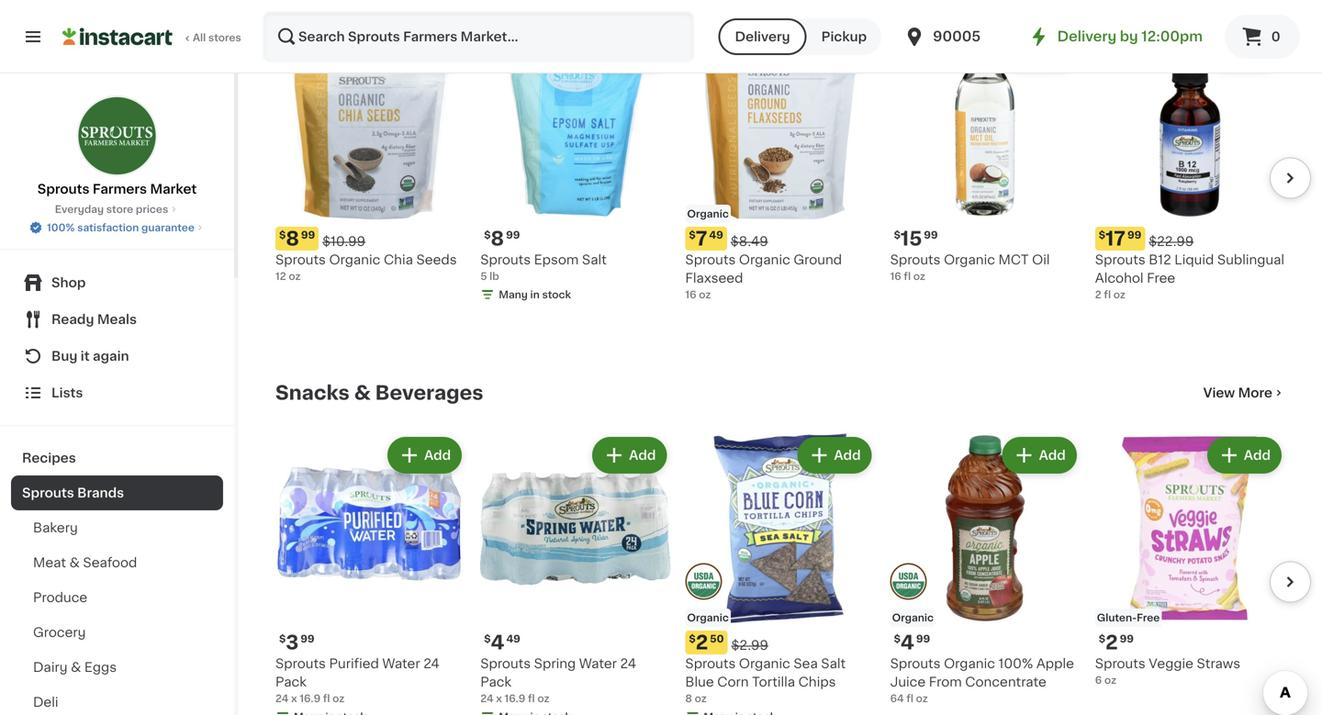 Task type: describe. For each thing, give the bounding box(es) containing it.
chia
[[384, 254, 413, 266]]

90005 button
[[904, 11, 1014, 62]]

organic inside the $ 7 49 $8.49 sprouts organic ground flaxseed 16 oz
[[739, 254, 790, 266]]

sprouts brands link
[[11, 476, 223, 511]]

seeds
[[416, 254, 457, 266]]

snacks & beverages link
[[275, 382, 483, 404]]

everyday store prices
[[55, 204, 168, 214]]

veggie
[[1149, 658, 1194, 671]]

add button for $ 4 99
[[1004, 439, 1075, 472]]

dairy & eggs
[[33, 661, 117, 674]]

8 for sprouts organic chia seeds
[[286, 229, 299, 249]]

produce link
[[11, 580, 223, 615]]

sprouts inside $ 8 99 $10.99 sprouts organic chia seeds 12 oz
[[275, 254, 326, 266]]

grocery link
[[11, 615, 223, 650]]

blue
[[685, 676, 714, 689]]

delivery for delivery by 12:00pm
[[1058, 30, 1117, 43]]

99 for 3
[[300, 634, 315, 644]]

pickup button
[[807, 18, 882, 55]]

17
[[1106, 229, 1126, 249]]

$22.99
[[1149, 235, 1194, 248]]

$ for $ 2 50
[[689, 634, 696, 644]]

meat & seafood
[[33, 556, 137, 569]]

deli
[[33, 696, 58, 709]]

stores
[[208, 33, 241, 43]]

dairy & eggs link
[[11, 650, 223, 685]]

sprouts epsom salt 5 lb
[[480, 254, 607, 282]]

meat & seafood link
[[11, 545, 223, 580]]

flaxseed
[[685, 272, 743, 285]]

add for sprouts b12 liquid sublingual alcohol free
[[1244, 45, 1271, 58]]

$ for $ 2 99
[[1099, 634, 1106, 644]]

$ 4 49
[[484, 633, 520, 653]]

49 for 7
[[709, 230, 723, 240]]

ground
[[794, 254, 842, 266]]

organic up 50
[[687, 613, 729, 623]]

bakery
[[33, 522, 78, 534]]

water for 3
[[382, 658, 420, 671]]

snacks & beverages
[[275, 383, 483, 403]]

8 for 8
[[491, 229, 504, 249]]

x for 4
[[496, 694, 502, 704]]

dairy
[[33, 661, 67, 674]]

sprouts for sprouts brands
[[22, 487, 74, 500]]

service type group
[[719, 18, 882, 55]]

100% satisfaction guarantee button
[[29, 217, 206, 235]]

market
[[150, 183, 197, 196]]

$2.50 original price: $2.99 element
[[685, 631, 876, 655]]

99 for sprouts b12 liquid sublingual alcohol free
[[1128, 230, 1142, 240]]

b12
[[1149, 254, 1171, 266]]

$ 3 99
[[279, 633, 315, 653]]

oz inside sprouts organic mct oil 16 fl oz
[[913, 272, 925, 282]]

oz for $ 7 49 $8.49 sprouts organic ground flaxseed 16 oz
[[699, 290, 711, 300]]

lb
[[490, 272, 499, 282]]

99 for 4
[[916, 634, 930, 644]]

lists link
[[11, 375, 223, 411]]

sprouts organic 100% apple juice from concentrate 64 fl oz
[[890, 658, 1074, 704]]

all
[[193, 33, 206, 43]]

add for sprouts organic sea salt blue corn tortilla chips
[[834, 449, 861, 462]]

alcohol
[[1095, 272, 1144, 285]]

liquid
[[1175, 254, 1214, 266]]

add for sprouts spring water 24 pack
[[629, 449, 656, 462]]

shop link
[[11, 264, 223, 301]]

buy it again
[[51, 350, 129, 363]]

2 for $ 2 50
[[696, 633, 708, 653]]

purified
[[329, 658, 379, 671]]

ready meals button
[[11, 301, 223, 338]]

$ 8 99 $10.99 sprouts organic chia seeds 12 oz
[[275, 229, 457, 282]]

2 for $ 2 99
[[1106, 633, 1118, 653]]

item badge image for sprouts organic 100% apple juice from concentrate
[[890, 563, 927, 600]]

90005
[[933, 30, 981, 43]]

satisfaction
[[77, 223, 139, 233]]

16 inside the $ 7 49 $8.49 sprouts organic ground flaxseed 16 oz
[[685, 290, 697, 300]]

everyday store prices link
[[55, 202, 179, 217]]

fl inside $ 17 99 $22.99 sprouts b12 liquid sublingual alcohol free 2 fl oz
[[1104, 290, 1111, 300]]

fl inside sprouts organic mct oil 16 fl oz
[[904, 272, 911, 282]]

sprouts spring water 24 pack 24 x 16.9 fl oz
[[480, 658, 636, 704]]

eggs
[[84, 661, 117, 674]]

guarantee
[[141, 223, 195, 233]]

product group containing 7
[[685, 29, 876, 302]]

organic up 7 on the right top
[[687, 209, 729, 219]]

item badge image for sprouts organic sea salt blue corn tortilla chips
[[685, 563, 722, 600]]

ready
[[51, 313, 94, 326]]

organic inside sprouts organic mct oil 16 fl oz
[[944, 254, 995, 266]]

4 for sprouts organic 100% apple juice from concentrate
[[901, 633, 914, 653]]

16.9 for 3
[[300, 694, 321, 704]]

$ 2 99
[[1099, 633, 1134, 653]]

in
[[530, 290, 540, 300]]

organic inside sprouts organic 100% apple juice from concentrate 64 fl oz
[[944, 658, 995, 671]]

concentrate
[[965, 676, 1047, 689]]

beverages
[[375, 383, 483, 403]]

all stores
[[193, 33, 241, 43]]

15
[[901, 229, 922, 249]]

$ for $ 4 99
[[894, 634, 901, 644]]

fl for purified
[[323, 694, 330, 704]]

cart
[[830, 45, 857, 58]]

ready meals link
[[11, 301, 223, 338]]

100% satisfaction guarantee
[[47, 223, 195, 233]]

$ 17 99 $22.99 sprouts b12 liquid sublingual alcohol free 2 fl oz
[[1095, 229, 1285, 300]]

& for snacks
[[354, 383, 371, 403]]

bakery link
[[11, 511, 223, 545]]

add for sprouts purified water 24 pack
[[424, 449, 451, 462]]

Search field
[[264, 13, 693, 61]]

view more
[[1203, 387, 1273, 399]]

corn
[[717, 676, 749, 689]]

6
[[1095, 676, 1102, 686]]

buy
[[51, 350, 77, 363]]

view more link
[[1203, 384, 1286, 402]]

prices
[[136, 204, 168, 214]]

$ 15 99
[[894, 229, 938, 249]]

12:00pm
[[1142, 30, 1203, 43]]

100% inside button
[[47, 223, 75, 233]]

sprouts for sprouts organic 100% apple juice from concentrate 64 fl oz
[[890, 658, 941, 671]]



Task type: locate. For each thing, give the bounding box(es) containing it.
fl inside sprouts organic 100% apple juice from concentrate 64 fl oz
[[907, 694, 914, 704]]

water right spring
[[579, 658, 617, 671]]

product group
[[275, 29, 466, 284], [480, 29, 671, 306], [685, 29, 876, 302], [890, 29, 1081, 284], [1095, 29, 1286, 302], [275, 433, 466, 715], [480, 433, 671, 715], [685, 433, 876, 715], [890, 433, 1081, 706], [1095, 433, 1286, 688]]

0 horizontal spatial item badge image
[[685, 563, 722, 600]]

99 inside $ 2 99
[[1120, 634, 1134, 644]]

1 horizontal spatial salt
[[821, 658, 846, 671]]

oz for sprouts organic 100% apple juice from concentrate 64 fl oz
[[916, 694, 928, 704]]

99 inside $ 8 99 $10.99 sprouts organic chia seeds 12 oz
[[301, 230, 315, 240]]

farmers
[[93, 183, 147, 196]]

7
[[696, 229, 707, 249]]

2 item badge image from the left
[[890, 563, 927, 600]]

1 horizontal spatial 49
[[709, 230, 723, 240]]

pack
[[275, 676, 307, 689], [480, 676, 512, 689]]

organic down the $10.99
[[329, 254, 381, 266]]

49 inside $ 4 49
[[506, 634, 520, 644]]

organic inside $ 8 99 $10.99 sprouts organic chia seeds 12 oz
[[329, 254, 381, 266]]

sprouts for sprouts farmers market
[[37, 183, 90, 196]]

& right snacks on the left
[[354, 383, 371, 403]]

product group containing 15
[[890, 29, 1081, 284]]

24 right purified
[[423, 658, 440, 671]]

sublingual
[[1218, 254, 1285, 266]]

99 down gluten-free on the right
[[1120, 634, 1134, 644]]

$ up sprouts spring water 24 pack 24 x 16.9 fl oz
[[484, 634, 491, 644]]

&
[[354, 383, 371, 403], [69, 556, 80, 569], [71, 661, 81, 674]]

add button for $ 3 99
[[389, 439, 460, 472]]

organic up tortilla
[[739, 658, 790, 671]]

$ inside $ 17 99 $22.99 sprouts b12 liquid sublingual alcohol free 2 fl oz
[[1099, 230, 1106, 240]]

fl for spring
[[528, 694, 535, 704]]

16.9 down "$ 3 99"
[[300, 694, 321, 704]]

1 vertical spatial free
[[1137, 613, 1160, 623]]

$ up sprouts purified water 24 pack 24 x 16.9 fl oz
[[279, 634, 286, 644]]

many
[[499, 290, 528, 300]]

$ for $ 17 99 $22.99 sprouts b12 liquid sublingual alcohol free 2 fl oz
[[1099, 230, 1106, 240]]

1 horizontal spatial 2
[[1095, 290, 1102, 300]]

sprouts down $ 2 99
[[1095, 658, 1146, 671]]

sprouts up alcohol
[[1095, 254, 1146, 266]]

2 inside $ 17 99 $22.99 sprouts b12 liquid sublingual alcohol free 2 fl oz
[[1095, 290, 1102, 300]]

2
[[1095, 290, 1102, 300], [696, 633, 708, 653], [1106, 633, 1118, 653]]

0 vertical spatial item carousel region
[[250, 22, 1311, 353]]

product group containing 17
[[1095, 29, 1286, 302]]

pack down 3
[[275, 676, 307, 689]]

item carousel region containing 3
[[250, 426, 1311, 715]]

2 horizontal spatial 8
[[685, 694, 692, 704]]

x down $ 4 49
[[496, 694, 502, 704]]

1 vertical spatial salt
[[821, 658, 846, 671]]

add button for $ 15 99
[[1004, 35, 1075, 68]]

2 horizontal spatial 2
[[1106, 633, 1118, 653]]

delivery
[[1058, 30, 1117, 43], [735, 30, 790, 43]]

1 4 from the left
[[491, 633, 505, 653]]

0 vertical spatial 49
[[709, 230, 723, 240]]

sprouts for sprouts epsom salt 5 lb
[[480, 254, 531, 266]]

it
[[81, 350, 90, 363]]

from
[[929, 676, 962, 689]]

16 down 15
[[890, 272, 902, 282]]

epsom
[[534, 254, 579, 266]]

$ inside $ 4 49
[[484, 634, 491, 644]]

meals
[[97, 313, 137, 326]]

sprouts farmers market logo image
[[77, 95, 157, 176]]

oz inside sprouts spring water 24 pack 24 x 16.9 fl oz
[[537, 694, 550, 704]]

$ for $ 4 49
[[484, 634, 491, 644]]

shop
[[51, 276, 86, 289]]

1 horizontal spatial 8
[[491, 229, 504, 249]]

& for meat
[[69, 556, 80, 569]]

fl down spring
[[528, 694, 535, 704]]

sprouts up everyday
[[37, 183, 90, 196]]

99 inside $ 8 99
[[506, 230, 520, 240]]

16 inside sprouts organic mct oil 16 fl oz
[[890, 272, 902, 282]]

grocery
[[33, 626, 86, 639]]

99 for 2
[[1120, 634, 1134, 644]]

oz down purified
[[333, 694, 345, 704]]

1 horizontal spatial pack
[[480, 676, 512, 689]]

99 inside $ 15 99
[[924, 230, 938, 240]]

oz for sprouts organic sea salt blue corn tortilla chips 8 oz
[[695, 694, 707, 704]]

0 horizontal spatial pack
[[275, 676, 307, 689]]

oz inside sprouts purified water 24 pack 24 x 16.9 fl oz
[[333, 694, 345, 704]]

99 up sprouts epsom salt 5 lb
[[506, 230, 520, 240]]

2 vertical spatial &
[[71, 661, 81, 674]]

8
[[286, 229, 299, 249], [491, 229, 504, 249], [685, 694, 692, 704]]

pack inside sprouts spring water 24 pack 24 x 16.9 fl oz
[[480, 676, 512, 689]]

meat
[[33, 556, 66, 569]]

8 inside sprouts organic sea salt blue corn tortilla chips 8 oz
[[685, 694, 692, 704]]

fl right 64
[[907, 694, 914, 704]]

8 up 12
[[286, 229, 299, 249]]

1 horizontal spatial 4
[[901, 633, 914, 653]]

x inside sprouts purified water 24 pack 24 x 16.9 fl oz
[[291, 694, 297, 704]]

0 button
[[1225, 15, 1300, 59]]

everyday
[[55, 204, 104, 214]]

sprouts veggie straws 6 oz
[[1095, 658, 1241, 686]]

add button for $ 4 49
[[594, 439, 665, 472]]

item carousel region
[[250, 22, 1311, 353], [250, 426, 1311, 715]]

100% up concentrate
[[999, 658, 1033, 671]]

fl down 15
[[904, 272, 911, 282]]

16.9
[[300, 694, 321, 704], [505, 694, 526, 704]]

1 horizontal spatial water
[[579, 658, 617, 671]]

$ inside $ 2 99
[[1099, 634, 1106, 644]]

sprouts for sprouts organic mct oil 16 fl oz
[[890, 254, 941, 266]]

oz down spring
[[537, 694, 550, 704]]

sprouts up juice at the bottom of page
[[890, 658, 941, 671]]

free up veggie
[[1137, 613, 1160, 623]]

water inside sprouts purified water 24 pack 24 x 16.9 fl oz
[[382, 658, 420, 671]]

oz
[[289, 272, 301, 282], [913, 272, 925, 282], [699, 290, 711, 300], [1114, 290, 1126, 300], [1105, 676, 1117, 686], [333, 694, 345, 704], [695, 694, 707, 704], [537, 694, 550, 704], [916, 694, 928, 704]]

1 horizontal spatial 16
[[890, 272, 902, 282]]

$2.99
[[731, 639, 768, 652]]

4 up sprouts spring water 24 pack 24 x 16.9 fl oz
[[491, 633, 505, 653]]

store
[[106, 204, 133, 214]]

sprouts up flaxseed
[[685, 254, 736, 266]]

oz down flaxseed
[[699, 290, 711, 300]]

$ inside "$ 3 99"
[[279, 634, 286, 644]]

$ up 5
[[484, 230, 491, 240]]

more
[[1238, 387, 1273, 399]]

$7.49 original price: $8.49 element
[[685, 227, 876, 251]]

0 horizontal spatial water
[[382, 658, 420, 671]]

99 for 8
[[506, 230, 520, 240]]

8 up "lb"
[[491, 229, 504, 249]]

100% down everyday
[[47, 223, 75, 233]]

0 horizontal spatial 4
[[491, 633, 505, 653]]

0 horizontal spatial delivery
[[735, 30, 790, 43]]

buy it again link
[[11, 338, 223, 375]]

99 for 15
[[924, 230, 938, 240]]

produce
[[33, 591, 87, 604]]

0 vertical spatial free
[[1147, 272, 1176, 285]]

sprouts
[[37, 183, 90, 196], [275, 254, 326, 266], [685, 254, 736, 266], [480, 254, 531, 266], [890, 254, 941, 266], [1095, 254, 1146, 266], [22, 487, 74, 500], [275, 658, 326, 671], [685, 658, 736, 671], [480, 658, 531, 671], [890, 658, 941, 671], [1095, 658, 1146, 671]]

0 horizontal spatial 16.9
[[300, 694, 321, 704]]

2 pack from the left
[[480, 676, 512, 689]]

sea
[[794, 658, 818, 671]]

brands
[[77, 487, 124, 500]]

99 right 15
[[924, 230, 938, 240]]

100% inside sprouts organic 100% apple juice from concentrate 64 fl oz
[[999, 658, 1033, 671]]

salt up chips
[[821, 658, 846, 671]]

organic inside sprouts organic sea salt blue corn tortilla chips 8 oz
[[739, 658, 790, 671]]

0 vertical spatial &
[[354, 383, 371, 403]]

water right purified
[[382, 658, 420, 671]]

$ left 50
[[689, 634, 696, 644]]

99 inside $ 4 99
[[916, 634, 930, 644]]

free down 'b12'
[[1147, 272, 1176, 285]]

oz for sprouts purified water 24 pack 24 x 16.9 fl oz
[[333, 694, 345, 704]]

recipes link
[[11, 441, 223, 476]]

1 item carousel region from the top
[[250, 22, 1311, 353]]

fl inside sprouts spring water 24 pack 24 x 16.9 fl oz
[[528, 694, 535, 704]]

instacart logo image
[[62, 26, 173, 48]]

sprouts inside sprouts spring water 24 pack 24 x 16.9 fl oz
[[480, 658, 531, 671]]

8 down blue
[[685, 694, 692, 704]]

1 pack from the left
[[275, 676, 307, 689]]

$ for $ 7 49 $8.49 sprouts organic ground flaxseed 16 oz
[[689, 230, 696, 240]]

fl down purified
[[323, 694, 330, 704]]

$ inside $ 2 50
[[689, 634, 696, 644]]

2 down gluten- in the right of the page
[[1106, 633, 1118, 653]]

99 left the $10.99
[[301, 230, 315, 240]]

sprouts inside sprouts organic 100% apple juice from concentrate 64 fl oz
[[890, 658, 941, 671]]

sprouts for sprouts veggie straws 6 oz
[[1095, 658, 1146, 671]]

24 right spring
[[620, 658, 636, 671]]

8 inside $ 8 99 $10.99 sprouts organic chia seeds 12 oz
[[286, 229, 299, 249]]

oz down blue
[[695, 694, 707, 704]]

organic up $ 4 99
[[892, 613, 934, 623]]

sprouts organic mct oil 16 fl oz
[[890, 254, 1050, 282]]

sprouts inside sprouts organic mct oil 16 fl oz
[[890, 254, 941, 266]]

1 item badge image from the left
[[685, 563, 722, 600]]

16.9 inside sprouts purified water 24 pack 24 x 16.9 fl oz
[[300, 694, 321, 704]]

$8.99 original price: $10.99 element
[[275, 227, 466, 251]]

$ inside $ 8 99 $10.99 sprouts organic chia seeds 12 oz
[[279, 230, 286, 240]]

$ up alcohol
[[1099, 230, 1106, 240]]

2 item carousel region from the top
[[250, 426, 1311, 715]]

$ inside $ 15 99
[[894, 230, 901, 240]]

pack inside sprouts purified water 24 pack 24 x 16.9 fl oz
[[275, 676, 307, 689]]

24 down $ 4 49
[[480, 694, 494, 704]]

$10.99
[[322, 235, 365, 248]]

$ inside $ 4 99
[[894, 634, 901, 644]]

12
[[275, 272, 286, 282]]

deli link
[[11, 685, 223, 715]]

0 vertical spatial 16
[[890, 272, 902, 282]]

1 water from the left
[[382, 658, 420, 671]]

again
[[93, 350, 129, 363]]

sprouts farmers market
[[37, 183, 197, 196]]

0 vertical spatial salt
[[582, 254, 607, 266]]

add inside 'button'
[[783, 45, 810, 58]]

1 16.9 from the left
[[300, 694, 321, 704]]

organic left mct
[[944, 254, 995, 266]]

& right meat
[[69, 556, 80, 569]]

$ 4 99
[[894, 633, 930, 653]]

0 horizontal spatial 8
[[286, 229, 299, 249]]

straws
[[1197, 658, 1241, 671]]

oz inside sprouts organic 100% apple juice from concentrate 64 fl oz
[[916, 694, 928, 704]]

24 down 3
[[275, 694, 289, 704]]

sprouts for sprouts spring water 24 pack 24 x 16.9 fl oz
[[480, 658, 531, 671]]

0 horizontal spatial 100%
[[47, 223, 75, 233]]

sprouts inside the $ 7 49 $8.49 sprouts organic ground flaxseed 16 oz
[[685, 254, 736, 266]]

oz down juice at the bottom of page
[[916, 694, 928, 704]]

stock
[[542, 290, 571, 300]]

oz right 6
[[1105, 676, 1117, 686]]

$ up 12
[[279, 230, 286, 240]]

add to cart
[[783, 45, 857, 58]]

oz for $ 8 99 $10.99 sprouts organic chia seeds 12 oz
[[289, 272, 301, 282]]

organic
[[687, 209, 729, 219], [329, 254, 381, 266], [739, 254, 790, 266], [944, 254, 995, 266], [687, 613, 729, 623], [892, 613, 934, 623], [739, 658, 790, 671], [944, 658, 995, 671]]

1 horizontal spatial item badge image
[[890, 563, 927, 600]]

$ for $ 8 99 $10.99 sprouts organic chia seeds 12 oz
[[279, 230, 286, 240]]

add to cart button
[[745, 35, 870, 68]]

99 for sprouts organic chia seeds
[[301, 230, 315, 240]]

to
[[813, 45, 827, 58]]

x
[[291, 694, 297, 704], [496, 694, 502, 704]]

sprouts inside sprouts epsom salt 5 lb
[[480, 254, 531, 266]]

item badge image up 50
[[685, 563, 722, 600]]

many in stock
[[499, 290, 571, 300]]

0 horizontal spatial 49
[[506, 634, 520, 644]]

item badge image
[[685, 563, 722, 600], [890, 563, 927, 600]]

& left the eggs on the bottom left
[[71, 661, 81, 674]]

oil
[[1032, 254, 1050, 266]]

2 left 50
[[696, 633, 708, 653]]

oz inside sprouts organic sea salt blue corn tortilla chips 8 oz
[[695, 694, 707, 704]]

delivery for delivery
[[735, 30, 790, 43]]

16.9 down $ 4 49
[[505, 694, 526, 704]]

1 horizontal spatial delivery
[[1058, 30, 1117, 43]]

sprouts up "lb"
[[480, 254, 531, 266]]

49 right 7 on the right top
[[709, 230, 723, 240]]

sprouts down $ 15 99
[[890, 254, 941, 266]]

fl for organic
[[907, 694, 914, 704]]

oz inside $ 8 99 $10.99 sprouts organic chia seeds 12 oz
[[289, 272, 301, 282]]

$8.49
[[731, 235, 768, 248]]

sprouts down $ 4 49
[[480, 658, 531, 671]]

1 horizontal spatial 16.9
[[505, 694, 526, 704]]

pickup
[[822, 30, 867, 43]]

add for sprouts organic 100% apple juice from concentrate
[[1039, 449, 1066, 462]]

lists
[[51, 387, 83, 399]]

water for 4
[[579, 658, 617, 671]]

2 down alcohol
[[1095, 290, 1102, 300]]

oz inside sprouts veggie straws 6 oz
[[1105, 676, 1117, 686]]

gluten-free
[[1097, 613, 1160, 623]]

apple
[[1037, 658, 1074, 671]]

99 right 3
[[300, 634, 315, 644]]

sprouts inside $ 17 99 $22.99 sprouts b12 liquid sublingual alcohol free 2 fl oz
[[1095, 254, 1146, 266]]

snacks
[[275, 383, 350, 403]]

organic up from
[[944, 658, 995, 671]]

99 up juice at the bottom of page
[[916, 634, 930, 644]]

sprouts purified water 24 pack 24 x 16.9 fl oz
[[275, 658, 440, 704]]

delivery up add to cart
[[735, 30, 790, 43]]

salt inside sprouts organic sea salt blue corn tortilla chips 8 oz
[[821, 658, 846, 671]]

16.9 inside sprouts spring water 24 pack 24 x 16.9 fl oz
[[505, 694, 526, 704]]

water inside sprouts spring water 24 pack 24 x 16.9 fl oz
[[579, 658, 617, 671]]

$ up juice at the bottom of page
[[894, 634, 901, 644]]

sprouts for sprouts purified water 24 pack 24 x 16.9 fl oz
[[275, 658, 326, 671]]

1 vertical spatial item carousel region
[[250, 426, 1311, 715]]

delivery by 12:00pm link
[[1028, 26, 1203, 48]]

salt inside sprouts epsom salt 5 lb
[[582, 254, 607, 266]]

16.9 for 4
[[505, 694, 526, 704]]

$ down gluten- in the right of the page
[[1099, 634, 1106, 644]]

$ 2 50
[[689, 633, 724, 653]]

pack down $ 4 49
[[480, 676, 512, 689]]

0 horizontal spatial 16
[[685, 290, 697, 300]]

$ for $ 3 99
[[279, 634, 286, 644]]

sprouts for sprouts organic sea salt blue corn tortilla chips 8 oz
[[685, 658, 736, 671]]

organic down "$8.49" at the top right
[[739, 254, 790, 266]]

by
[[1120, 30, 1138, 43]]

product group containing 3
[[275, 433, 466, 715]]

$ 8 99
[[484, 229, 520, 249]]

water
[[382, 658, 420, 671], [579, 658, 617, 671]]

x down 3
[[291, 694, 297, 704]]

0 horizontal spatial x
[[291, 694, 297, 704]]

delivery left by
[[1058, 30, 1117, 43]]

delivery inside button
[[735, 30, 790, 43]]

99 inside $ 17 99 $22.99 sprouts b12 liquid sublingual alcohol free 2 fl oz
[[1128, 230, 1142, 240]]

$ up sprouts organic mct oil 16 fl oz
[[894, 230, 901, 240]]

x for 3
[[291, 694, 297, 704]]

49 for 4
[[506, 634, 520, 644]]

2 x from the left
[[496, 694, 502, 704]]

item badge image up $ 4 99
[[890, 563, 927, 600]]

$ up flaxseed
[[689, 230, 696, 240]]

oz right 12
[[289, 272, 301, 282]]

pack for 3
[[275, 676, 307, 689]]

oz down $ 15 99
[[913, 272, 925, 282]]

x inside sprouts spring water 24 pack 24 x 16.9 fl oz
[[496, 694, 502, 704]]

pack for 4
[[480, 676, 512, 689]]

free inside $ 17 99 $22.99 sprouts b12 liquid sublingual alcohol free 2 fl oz
[[1147, 272, 1176, 285]]

1 horizontal spatial x
[[496, 694, 502, 704]]

oz inside the $ 7 49 $8.49 sprouts organic ground flaxseed 16 oz
[[699, 290, 711, 300]]

1 x from the left
[[291, 694, 297, 704]]

sprouts up blue
[[685, 658, 736, 671]]

sprouts inside sprouts purified water 24 pack 24 x 16.9 fl oz
[[275, 658, 326, 671]]

16 down flaxseed
[[685, 290, 697, 300]]

2 4 from the left
[[901, 633, 914, 653]]

juice
[[890, 676, 926, 689]]

49 inside the $ 7 49 $8.49 sprouts organic ground flaxseed 16 oz
[[709, 230, 723, 240]]

49 up sprouts spring water 24 pack 24 x 16.9 fl oz
[[506, 634, 520, 644]]

add for sprouts veggie straws
[[1244, 449, 1271, 462]]

$ for $ 15 99
[[894, 230, 901, 240]]

oz down alcohol
[[1114, 290, 1126, 300]]

5
[[480, 272, 487, 282]]

1 vertical spatial 16
[[685, 290, 697, 300]]

49
[[709, 230, 723, 240], [506, 634, 520, 644]]

seafood
[[83, 556, 137, 569]]

1 horizontal spatial 100%
[[999, 658, 1033, 671]]

add for sprouts organic mct oil
[[1039, 45, 1066, 58]]

sprouts inside sprouts veggie straws 6 oz
[[1095, 658, 1146, 671]]

fl inside sprouts purified water 24 pack 24 x 16.9 fl oz
[[323, 694, 330, 704]]

$ inside $ 8 99
[[484, 230, 491, 240]]

$ inside the $ 7 49 $8.49 sprouts organic ground flaxseed 16 oz
[[689, 230, 696, 240]]

fl down alcohol
[[1104, 290, 1111, 300]]

$ 7 49 $8.49 sprouts organic ground flaxseed 16 oz
[[685, 229, 842, 300]]

salt right epsom in the top left of the page
[[582, 254, 607, 266]]

tortilla
[[752, 676, 795, 689]]

view
[[1203, 387, 1235, 399]]

mct
[[999, 254, 1029, 266]]

all stores link
[[62, 11, 242, 62]]

recipes
[[22, 452, 76, 465]]

0 vertical spatial 100%
[[47, 223, 75, 233]]

oz inside $ 17 99 $22.99 sprouts b12 liquid sublingual alcohol free 2 fl oz
[[1114, 290, 1126, 300]]

0 horizontal spatial salt
[[582, 254, 607, 266]]

1 vertical spatial &
[[69, 556, 80, 569]]

99 right 17
[[1128, 230, 1142, 240]]

4 for sprouts spring water 24 pack
[[491, 633, 505, 653]]

& for dairy
[[71, 661, 81, 674]]

sprouts down recipes
[[22, 487, 74, 500]]

0 horizontal spatial 2
[[696, 633, 708, 653]]

item carousel region containing 8
[[250, 22, 1311, 353]]

sprouts down "$ 3 99"
[[275, 658, 326, 671]]

sprouts brands
[[22, 487, 124, 500]]

4 up juice at the bottom of page
[[901, 633, 914, 653]]

add button for $ 2 99
[[1209, 439, 1280, 472]]

sprouts up 12
[[275, 254, 326, 266]]

0
[[1272, 30, 1281, 43]]

None search field
[[263, 11, 695, 62]]

99 inside "$ 3 99"
[[300, 634, 315, 644]]

1 vertical spatial 100%
[[999, 658, 1033, 671]]

2 16.9 from the left
[[505, 694, 526, 704]]

sprouts inside sprouts organic sea salt blue corn tortilla chips 8 oz
[[685, 658, 736, 671]]

oz for sprouts spring water 24 pack 24 x 16.9 fl oz
[[537, 694, 550, 704]]

$17.99 original price: $22.99 element
[[1095, 227, 1286, 251]]

2 water from the left
[[579, 658, 617, 671]]

$ for $ 8 99
[[484, 230, 491, 240]]

1 vertical spatial 49
[[506, 634, 520, 644]]

salt
[[582, 254, 607, 266], [821, 658, 846, 671]]

chips
[[799, 676, 836, 689]]

free
[[1147, 272, 1176, 285], [1137, 613, 1160, 623]]

sprouts organic sea salt blue corn tortilla chips 8 oz
[[685, 658, 846, 704]]

64
[[890, 694, 904, 704]]



Task type: vqa. For each thing, say whether or not it's contained in the screenshot.
the leftmost Red
no



